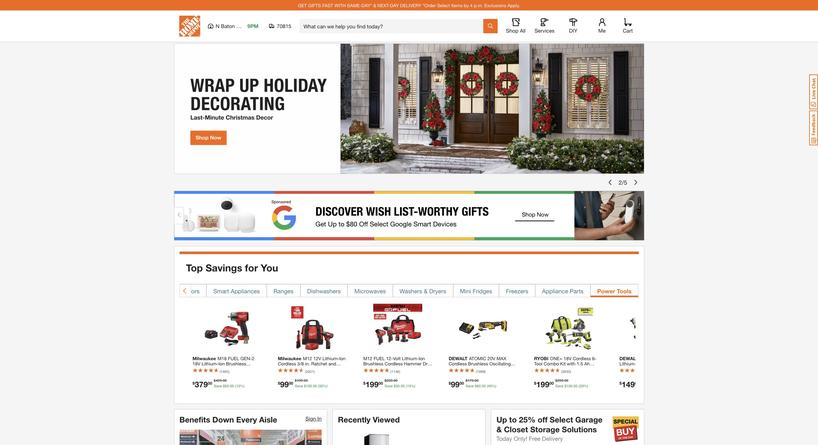 Task type: describe. For each thing, give the bounding box(es) containing it.
down
[[212, 415, 234, 424]]

up
[[496, 415, 507, 424]]

kit inside m12 12v lithium-ion cordless 3/8 in. ratchet and screwdriver combo kit (2-tool) with battery, charger, tool bag
[[320, 366, 325, 372]]

1 ) from the left
[[228, 370, 229, 374]]

to
[[509, 415, 517, 424]]

same-
[[347, 2, 362, 8]]

199 for $ 199 00 $ 229 . 00 save $ 30 . 00 ( 13 %)
[[366, 380, 379, 389]]

mini fridges button
[[453, 284, 499, 297]]

6-
[[592, 356, 597, 362]]

w/2
[[424, 366, 432, 372]]

viewed
[[373, 415, 400, 424]]

lithium- inside 'm12 fuel 12-volt lithium-ion brushless cordless hammer drill and impact driver combo kit w/2 batteries and bag (2-tool)'
[[402, 356, 419, 362]]

cordless inside 'm12 fuel 12-volt lithium-ion brushless cordless hammer drill and impact driver combo kit w/2 batteries and bag (2-tool)'
[[385, 361, 403, 367]]

2 horizontal spatial battery,
[[565, 366, 581, 372]]

multi
[[449, 366, 459, 372]]

kit inside 'm12 fuel 12-volt lithium-ion brushless cordless hammer drill and impact driver combo kit w/2 batteries and bag (2-tool)'
[[417, 366, 423, 372]]

save inside $ 379 00 $ 429 . 00 save $ 50 . 00 ( 12 %)
[[214, 384, 222, 388]]

power tools
[[597, 288, 632, 295]]

smart
[[213, 288, 229, 295]]

items
[[451, 2, 463, 8]]

( 2921 )
[[305, 370, 315, 374]]

diy
[[569, 27, 578, 34]]

%) for m12 12v lithium-ion cordless 3/8 in. ratchet and screwdriver combo kit (2-tool) with battery, charger, tool bag
[[323, 384, 328, 388]]

$ 199 00 $ 299 . 00 save $ 100 . 00 ( 33 %)
[[534, 379, 588, 389]]

microwaves button
[[348, 284, 393, 297]]

and left impact
[[363, 366, 371, 372]]

washers
[[400, 288, 422, 295]]

next-
[[377, 2, 390, 8]]

149
[[622, 380, 635, 389]]

save inside $ 199 00 $ 229 . 00 save $ 30 . 00 ( 13 %)
[[385, 384, 393, 388]]

dryers
[[429, 288, 446, 295]]

ryobi
[[534, 356, 548, 362]]

tool inside one+ 18v cordless 6- tool combo kit with 1.5 ah battery, 4.0 ah battery, and charger
[[534, 361, 542, 367]]

%) for atomic 20v max cordless brushless oscillating multi tool with (1) 20v 2.0ah battery and charger
[[492, 384, 496, 388]]

& inside button
[[424, 288, 428, 295]]

/
[[622, 179, 624, 186]]

cordless inside m12 12v lithium-ion cordless 3/8 in. ratchet and screwdriver combo kit (2-tool) with battery, charger, tool bag
[[278, 361, 296, 367]]

save for atomic 20v max cordless brushless oscillating multi tool with (1) 20v 2.0ah battery and charger
[[466, 384, 474, 388]]

oscillating
[[489, 361, 511, 367]]

fast
[[322, 2, 333, 8]]

with inside atomic 20v max cordless brushless oscillating multi tool with (1) 20v 2.0ah battery and charger
[[470, 366, 478, 372]]

m12 for in.
[[303, 356, 312, 362]]

m12 fuel 12-volt lithium-ion brushless cordless hammer drill and impact driver combo kit w/2 batteries and bag (2-tool)
[[363, 356, 432, 377]]

top savings for you
[[186, 262, 278, 274]]

recently viewed
[[338, 415, 400, 424]]

top
[[186, 262, 203, 274]]

12v
[[313, 356, 321, 362]]

100 for 99
[[306, 384, 312, 388]]

microwaves
[[354, 288, 386, 295]]

(1)
[[479, 366, 484, 372]]

m12 12v lithium-ion cordless 3/8 in. ratchet and screwdriver combo kit (2-tool) with battery, charger, tool bag image
[[288, 304, 337, 353]]

appliances
[[231, 288, 260, 295]]

by
[[464, 2, 469, 8]]

next slide image
[[633, 180, 638, 185]]

every
[[236, 415, 257, 424]]

with
[[334, 2, 346, 8]]

2.0ah
[[495, 366, 507, 372]]

drill
[[423, 361, 431, 367]]

free delivery
[[529, 435, 563, 442]]

appliance parts button
[[535, 284, 590, 297]]

kit inside one+ 18v cordless 6- tool combo kit with 1.5 ah battery, 4.0 ah battery, and charger
[[560, 361, 566, 367]]

( inside $ 99 00 $ 199 . 00 save $ 100 . 00 ( 50 %)
[[318, 384, 319, 388]]

with inside one+ 18v cordless 6- tool combo kit with 1.5 ah battery, 4.0 ah battery, and charger
[[567, 361, 575, 367]]

and inside atomic 20v max cordless brushless oscillating multi tool with (1) 20v 2.0ah battery and charger
[[465, 372, 472, 377]]

recently
[[338, 415, 371, 424]]

special buy logo image
[[612, 416, 639, 442]]

milwaukee link
[[193, 356, 262, 382]]

with inside m12 12v lithium-ion cordless 3/8 in. ratchet and screwdriver combo kit (2-tool) with battery, charger, tool bag
[[278, 372, 286, 377]]

benefits down every aisle
[[179, 415, 277, 424]]

$ 199 00 $ 229 . 00 save $ 30 . 00 ( 13 %)
[[363, 379, 415, 389]]

0 vertical spatial 20v
[[487, 356, 495, 362]]

sign in link
[[305, 416, 322, 422]]

& for closet
[[496, 425, 502, 434]]

199 for $ 199 00 $ 299 . 00 save $ 100 . 00 ( 33 %)
[[536, 380, 549, 389]]

bag for (2-
[[333, 372, 341, 377]]

batteries
[[363, 372, 382, 377]]

3 ) from the left
[[399, 370, 400, 374]]

) for atomic 20v max cordless brushless oscillating multi tool with (1) 20v 2.0ah battery and charger
[[485, 370, 486, 374]]

0 horizontal spatial ah
[[559, 366, 564, 372]]

tool) inside 'm12 fuel 12-volt lithium-ion brushless cordless hammer drill and impact driver combo kit w/2 batteries and bag (2-tool)'
[[407, 372, 416, 377]]

1 milwaukee from the left
[[193, 356, 216, 362]]

179
[[468, 379, 474, 383]]

100 for 199
[[567, 384, 573, 388]]

1 horizontal spatial ah
[[584, 361, 590, 367]]

for
[[245, 262, 258, 274]]

4.0
[[551, 366, 557, 372]]

diy button
[[563, 18, 584, 34]]

12-
[[386, 356, 393, 362]]

shop all
[[506, 27, 526, 34]]

1146
[[391, 370, 399, 374]]

m12 for brushless
[[363, 356, 372, 362]]

( inside $ 99 00 $ 179 . 00 save $ 80 . 00 ( 45 %)
[[487, 384, 488, 388]]

screwdriver
[[278, 366, 302, 372]]

70815 button
[[269, 23, 291, 29]]

2 dewalt from the left
[[620, 356, 638, 362]]

one+ 18v cordless 6- tool combo kit with 1.5 ah battery, 4.0 ah battery, and charger
[[534, 356, 597, 377]]

baton
[[221, 23, 235, 29]]

9pm
[[247, 23, 259, 29]]

& for next-
[[373, 2, 376, 8]]

3830
[[562, 370, 570, 374]]

( inside $ 199 00 $ 299 . 00 save $ 100 . 00 ( 33 %)
[[579, 384, 580, 388]]

and inside one+ 18v cordless 6- tool combo kit with 1.5 ah battery, 4.0 ah battery, and charger
[[582, 366, 590, 372]]

%) inside $ 199 00 $ 229 . 00 save $ 30 . 00 ( 13 %)
[[411, 384, 415, 388]]

max
[[497, 356, 506, 362]]

2 / 5
[[619, 179, 627, 186]]

3/8
[[297, 361, 304, 367]]

today only!
[[496, 435, 527, 442]]

ion inside 'm12 fuel 12-volt lithium-ion brushless cordless hammer drill and impact driver combo kit w/2 batteries and bag (2-tool)'
[[419, 356, 425, 362]]

( 3830 )
[[561, 370, 571, 374]]

and up 229 on the bottom of page
[[383, 372, 390, 377]]

ratchet
[[311, 361, 327, 367]]

hammer
[[404, 361, 422, 367]]

70815
[[277, 23, 291, 29]]

sign in
[[305, 416, 322, 422]]

charger inside one+ 18v cordless 6- tool combo kit with 1.5 ah battery, 4.0 ah battery, and charger
[[534, 372, 550, 377]]

volt
[[393, 356, 401, 362]]

tools
[[617, 288, 632, 295]]

m12 fuel 12-volt lithium-ion brushless cordless hammer drill and impact driver combo kit w/2 batteries and bag (2-tool) link
[[363, 356, 432, 377]]

(2- inside 'm12 fuel 12-volt lithium-ion brushless cordless hammer drill and impact driver combo kit w/2 batteries and bag (2-tool)'
[[401, 372, 407, 377]]

combo inside m12 12v lithium-ion cordless 3/8 in. ratchet and screwdriver combo kit (2-tool) with battery, charger, tool bag
[[303, 366, 319, 372]]

%) inside $ 379 00 $ 429 . 00 save $ 50 . 00 ( 12 %)
[[240, 384, 245, 388]]

$ 149 00
[[620, 380, 639, 389]]

atomic 20-volt max lithium-ion cordless combo kit (2-tool) with (2) 2.0ah batteries, charger and bag image
[[629, 304, 679, 353]]

fridges
[[473, 288, 492, 295]]

select inside "up to 25% off select garage & closet storage solutions today only! free delivery"
[[550, 415, 573, 424]]

429
[[216, 379, 222, 383]]

refrigerators
[[166, 288, 200, 295]]

cordless inside one+ 18v cordless 6- tool combo kit with 1.5 ah battery, 4.0 ah battery, and charger
[[573, 356, 591, 362]]

and inside m12 12v lithium-ion cordless 3/8 in. ratchet and screwdriver combo kit (2-tool) with battery, charger, tool bag
[[328, 361, 336, 367]]

power tools button
[[590, 284, 639, 297]]

$ 99 00 $ 179 . 00 save $ 80 . 00 ( 45 %)
[[449, 379, 496, 389]]

$ inside the $ 149 00
[[620, 381, 622, 386]]

driver
[[388, 366, 400, 372]]

199 inside $ 99 00 $ 199 . 00 save $ 100 . 00 ( 50 %)
[[297, 379, 303, 383]]

12
[[236, 384, 240, 388]]

1 vertical spatial 20v
[[486, 366, 493, 372]]

0 horizontal spatial select
[[437, 2, 450, 8]]

power
[[597, 288, 615, 295]]



Task type: locate. For each thing, give the bounding box(es) containing it.
1 100 from the left
[[306, 384, 312, 388]]

2 50 from the left
[[319, 384, 323, 388]]

lithium- right 12v
[[322, 356, 339, 362]]

100 left the 33
[[567, 384, 573, 388]]

1 vertical spatial select
[[550, 415, 573, 424]]

50 left 12
[[225, 384, 229, 388]]

199 down screwdriver
[[297, 379, 303, 383]]

back arrow image
[[182, 288, 188, 294]]

milwaukee
[[193, 356, 216, 362], [278, 356, 301, 362]]

50 down charger,
[[319, 384, 323, 388]]

brushless up the 1999
[[468, 361, 488, 367]]

0 horizontal spatial tool)
[[332, 366, 342, 372]]

solutions
[[562, 425, 597, 434]]

What can we help you find today? search field
[[304, 19, 483, 33]]

& left dryers
[[424, 288, 428, 295]]

20v
[[487, 356, 495, 362], [486, 366, 493, 372]]

0 horizontal spatial lithium-
[[322, 356, 339, 362]]

and right ratchet
[[328, 361, 336, 367]]

ah right 4.0
[[559, 366, 564, 372]]

0 horizontal spatial combo
[[303, 366, 319, 372]]

dewalt up the $ 149 00
[[620, 356, 638, 362]]

1 dewalt from the left
[[449, 356, 467, 362]]

3 %) from the left
[[411, 384, 415, 388]]

199 inside $ 199 00 $ 229 . 00 save $ 30 . 00 ( 13 %)
[[366, 380, 379, 389]]

2 %) from the left
[[323, 384, 328, 388]]

tool left 4.0
[[534, 361, 542, 367]]

%) inside $ 199 00 $ 299 . 00 save $ 100 . 00 ( 33 %)
[[584, 384, 588, 388]]

ion right ratchet
[[339, 356, 346, 362]]

1 horizontal spatial 50
[[319, 384, 323, 388]]

select
[[437, 2, 450, 8], [550, 415, 573, 424]]

1 horizontal spatial battery,
[[534, 366, 550, 372]]

all
[[520, 27, 526, 34]]

cart link
[[621, 18, 635, 34]]

20v right (1)
[[486, 366, 493, 372]]

0 horizontal spatial tool
[[323, 372, 331, 377]]

)
[[228, 370, 229, 374], [314, 370, 315, 374], [399, 370, 400, 374], [485, 370, 486, 374], [570, 370, 571, 374]]

storage
[[530, 425, 560, 434]]

dishwashers button
[[300, 284, 348, 297]]

lithium- inside m12 12v lithium-ion cordless 3/8 in. ratchet and screwdriver combo kit (2-tool) with battery, charger, tool bag
[[322, 356, 339, 362]]

charger left 4.0
[[534, 372, 550, 377]]

& down up
[[496, 425, 502, 434]]

and up 179
[[465, 372, 472, 377]]

bag inside m12 12v lithium-ion cordless 3/8 in. ratchet and screwdriver combo kit (2-tool) with battery, charger, tool bag
[[333, 372, 341, 377]]

tool) right ratchet
[[332, 366, 342, 372]]

(2- inside m12 12v lithium-ion cordless 3/8 in. ratchet and screwdriver combo kit (2-tool) with battery, charger, tool bag
[[327, 366, 332, 372]]

1 50 from the left
[[225, 384, 229, 388]]

day
[[390, 2, 399, 8]]

m12 fuel 12-volt lithium-ion brushless cordless hammer drill and impact driver combo kit w/2 batteries and bag (2-tool) image
[[373, 304, 422, 353]]

freezers button
[[499, 284, 535, 297]]

2 horizontal spatial 199
[[536, 380, 549, 389]]

99 down the battery at the bottom right
[[451, 380, 460, 389]]

up to 25% off select garage & closet storage solutions today only! free delivery
[[496, 415, 603, 442]]

in
[[317, 416, 322, 422]]

99 for atomic 20v max cordless brushless oscillating multi tool with (1) 20v 2.0ah battery and charger
[[451, 380, 460, 389]]

2 save from the left
[[295, 384, 303, 388]]

0 horizontal spatial 50
[[225, 384, 229, 388]]

save for one+ 18v cordless 6- tool combo kit with 1.5 ah battery, 4.0 ah battery, and charger
[[555, 384, 564, 388]]

1 horizontal spatial combo
[[401, 366, 416, 372]]

battery, down 3/8
[[288, 372, 303, 377]]

milwaukee up 379
[[193, 356, 216, 362]]

tool right multi
[[460, 366, 468, 372]]

1 save from the left
[[214, 384, 222, 388]]

1 horizontal spatial (2-
[[401, 372, 407, 377]]

99 down screwdriver
[[280, 380, 289, 389]]

.
[[222, 379, 223, 383], [303, 379, 304, 383], [393, 379, 394, 383], [474, 379, 475, 383], [563, 379, 564, 383], [229, 384, 230, 388], [312, 384, 313, 388], [400, 384, 401, 388], [481, 384, 482, 388], [573, 384, 574, 388]]

0 horizontal spatial m12
[[303, 356, 312, 362]]

( 1146 )
[[390, 370, 400, 374]]

1 horizontal spatial kit
[[417, 366, 423, 372]]

4 %) from the left
[[492, 384, 496, 388]]

ion
[[339, 356, 346, 362], [419, 356, 425, 362]]

$ 99 00 $ 199 . 00 save $ 100 . 00 ( 50 %)
[[278, 379, 328, 389]]

1 horizontal spatial m12
[[363, 356, 372, 362]]

2 vertical spatial &
[[496, 425, 502, 434]]

tool down ratchet
[[323, 372, 331, 377]]

lithium-
[[322, 356, 339, 362], [402, 356, 419, 362]]

img for wrap up holiday decorating last-minute outdoor decor image
[[174, 43, 644, 174]]

the home depot logo image
[[179, 16, 200, 37]]

) for m12 12v lithium-ion cordless 3/8 in. ratchet and screwdriver combo kit (2-tool) with battery, charger, tool bag
[[314, 370, 315, 374]]

1 horizontal spatial dewalt
[[620, 356, 638, 362]]

2 horizontal spatial with
[[567, 361, 575, 367]]

50
[[225, 384, 229, 388], [319, 384, 323, 388]]

5 ) from the left
[[570, 370, 571, 374]]

save down "429" at the bottom left of the page
[[214, 384, 222, 388]]

save for m12 12v lithium-ion cordless 3/8 in. ratchet and screwdriver combo kit (2-tool) with battery, charger, tool bag
[[295, 384, 303, 388]]

0 horizontal spatial dewalt
[[449, 356, 467, 362]]

save inside $ 99 00 $ 179 . 00 save $ 80 . 00 ( 45 %)
[[466, 384, 474, 388]]

impact
[[372, 366, 386, 372]]

1 brushless from the left
[[363, 361, 383, 367]]

m12 left fuel
[[363, 356, 372, 362]]

99 inside $ 99 00 $ 179 . 00 save $ 80 . 00 ( 45 %)
[[451, 380, 460, 389]]

sign in card banner image
[[179, 430, 322, 445]]

m12 inside m12 12v lithium-ion cordless 3/8 in. ratchet and screwdriver combo kit (2-tool) with battery, charger, tool bag
[[303, 356, 312, 362]]

services button
[[534, 18, 555, 34]]

m12 left 12v
[[303, 356, 312, 362]]

2 brushless from the left
[[468, 361, 488, 367]]

1 horizontal spatial with
[[470, 366, 478, 372]]

previous slide image
[[608, 180, 613, 185]]

tool) inside m12 12v lithium-ion cordless 3/8 in. ratchet and screwdriver combo kit (2-tool) with battery, charger, tool bag
[[332, 366, 342, 372]]

me
[[598, 27, 606, 34]]

ion inside m12 12v lithium-ion cordless 3/8 in. ratchet and screwdriver combo kit (2-tool) with battery, charger, tool bag
[[339, 356, 346, 362]]

get
[[298, 2, 307, 8]]

1 horizontal spatial ion
[[419, 356, 425, 362]]

m12 inside 'm12 fuel 12-volt lithium-ion brushless cordless hammer drill and impact driver combo kit w/2 batteries and bag (2-tool)'
[[363, 356, 372, 362]]

fuel
[[374, 356, 385, 362]]

and
[[328, 361, 336, 367], [363, 366, 371, 372], [582, 366, 590, 372], [383, 372, 390, 377], [465, 372, 472, 377]]

& right day*
[[373, 2, 376, 8]]

0 horizontal spatial 100
[[306, 384, 312, 388]]

save inside $ 99 00 $ 199 . 00 save $ 100 . 00 ( 50 %)
[[295, 384, 303, 388]]

( 1999 )
[[476, 370, 486, 374]]

4 save from the left
[[466, 384, 474, 388]]

atomic 20v max cordless brushless oscillating multi tool with (1) 20v 2.0ah battery and charger
[[449, 356, 511, 377]]

ah right '1.5'
[[584, 361, 590, 367]]

(2- right charger,
[[327, 366, 332, 372]]

tool
[[534, 361, 542, 367], [460, 366, 468, 372], [323, 372, 331, 377]]

select right off
[[550, 415, 573, 424]]

smart appliances button
[[206, 284, 267, 297]]

cordless inside atomic 20v max cordless brushless oscillating multi tool with (1) 20v 2.0ah battery and charger
[[449, 361, 467, 367]]

washers & dryers
[[400, 288, 446, 295]]

one+ 18v cordless 6-tool combo kit with 1.5 ah battery, 4.0 ah battery, and charger image
[[544, 304, 593, 353]]

1 m12 from the left
[[303, 356, 312, 362]]

0 horizontal spatial 99
[[280, 380, 289, 389]]

garage
[[575, 415, 603, 424]]

m12
[[303, 356, 312, 362], [363, 356, 372, 362]]

2 milwaukee from the left
[[278, 356, 301, 362]]

tool inside atomic 20v max cordless brushless oscillating multi tool with (1) 20v 2.0ah battery and charger
[[460, 366, 468, 372]]

lithium- right volt
[[402, 356, 419, 362]]

00
[[223, 379, 227, 383], [304, 379, 308, 383], [394, 379, 398, 383], [475, 379, 479, 383], [564, 379, 568, 383], [208, 381, 212, 386], [289, 381, 293, 386], [379, 381, 383, 386], [460, 381, 464, 386], [549, 381, 554, 386], [635, 381, 639, 386], [230, 384, 234, 388], [313, 384, 317, 388], [401, 384, 405, 388], [482, 384, 486, 388], [574, 384, 578, 388]]

4 ) from the left
[[485, 370, 486, 374]]

(2- right 1146
[[401, 372, 407, 377]]

5 save from the left
[[555, 384, 564, 388]]

(
[[220, 370, 220, 374], [305, 370, 306, 374], [390, 370, 391, 374], [476, 370, 477, 374], [561, 370, 562, 374], [235, 384, 236, 388], [318, 384, 319, 388], [406, 384, 407, 388], [487, 384, 488, 388], [579, 384, 580, 388]]

2921
[[306, 370, 314, 374]]

select left items
[[437, 2, 450, 8]]

bag inside 'm12 fuel 12-volt lithium-ion brushless cordless hammer drill and impact driver combo kit w/2 batteries and bag (2-tool)'
[[392, 372, 400, 377]]

100 inside $ 199 00 $ 299 . 00 save $ 100 . 00 ( 33 %)
[[567, 384, 573, 388]]

battery, down the 18v
[[565, 366, 581, 372]]

1 charger from the left
[[474, 372, 490, 377]]

0 horizontal spatial milwaukee
[[193, 356, 216, 362]]

charger inside atomic 20v max cordless brushless oscillating multi tool with (1) 20v 2.0ah battery and charger
[[474, 372, 490, 377]]

1 horizontal spatial bag
[[392, 372, 400, 377]]

2 ion from the left
[[419, 356, 425, 362]]

tool inside m12 12v lithium-ion cordless 3/8 in. ratchet and screwdriver combo kit (2-tool) with battery, charger, tool bag
[[323, 372, 331, 377]]

m12 12v lithium-ion cordless 3/8 in. ratchet and screwdriver combo kit (2-tool) with battery, charger, tool bag
[[278, 356, 346, 377]]

3 save from the left
[[385, 384, 393, 388]]

2 lithium- from the left
[[402, 356, 419, 362]]

save down 229 on the bottom of page
[[385, 384, 393, 388]]

2 horizontal spatial kit
[[560, 361, 566, 367]]

20v left max
[[487, 356, 495, 362]]

1 horizontal spatial milwaukee
[[278, 356, 301, 362]]

50 inside $ 379 00 $ 429 . 00 save $ 50 . 00 ( 12 %)
[[225, 384, 229, 388]]

0 horizontal spatial brushless
[[363, 361, 383, 367]]

day*
[[362, 2, 372, 8]]

1 99 from the left
[[280, 380, 289, 389]]

1 horizontal spatial 99
[[451, 380, 460, 389]]

0 vertical spatial &
[[373, 2, 376, 8]]

80
[[477, 384, 481, 388]]

bag
[[333, 372, 341, 377], [392, 372, 400, 377]]

2 bag from the left
[[392, 372, 400, 377]]

5 %) from the left
[[584, 384, 588, 388]]

1465
[[220, 370, 228, 374]]

2 100 from the left
[[567, 384, 573, 388]]

kit down 12v
[[320, 366, 325, 372]]

save inside $ 199 00 $ 299 . 00 save $ 100 . 00 ( 33 %)
[[555, 384, 564, 388]]

combo inside one+ 18v cordless 6- tool combo kit with 1.5 ah battery, 4.0 ah battery, and charger
[[544, 361, 559, 367]]

save down 179
[[466, 384, 474, 388]]

0 horizontal spatial &
[[373, 2, 376, 8]]

kit up ( 3830 ) at the bottom right of page
[[560, 361, 566, 367]]

bag for driver
[[392, 372, 400, 377]]

1 horizontal spatial lithium-
[[402, 356, 419, 362]]

brushless up batteries
[[363, 361, 383, 367]]

services
[[535, 27, 555, 34]]

( inside $ 379 00 $ 429 . 00 save $ 50 . 00 ( 12 %)
[[235, 384, 236, 388]]

1 horizontal spatial tool
[[460, 366, 468, 372]]

99 inside $ 99 00 $ 199 . 00 save $ 100 . 00 ( 50 %)
[[280, 380, 289, 389]]

$ 379 00 $ 429 . 00 save $ 50 . 00 ( 12 %)
[[193, 379, 245, 389]]

0 horizontal spatial kit
[[320, 366, 325, 372]]

savings
[[206, 262, 242, 274]]

save down 299
[[555, 384, 564, 388]]

battery
[[449, 372, 463, 377]]

1 horizontal spatial 199
[[366, 380, 379, 389]]

99 for m12 12v lithium-ion cordless 3/8 in. ratchet and screwdriver combo kit (2-tool) with battery, charger, tool bag
[[280, 380, 289, 389]]

kit
[[560, 361, 566, 367], [320, 366, 325, 372], [417, 366, 423, 372]]

1 ion from the left
[[339, 356, 346, 362]]

0 horizontal spatial ion
[[339, 356, 346, 362]]

save down screwdriver
[[295, 384, 303, 388]]

25%
[[519, 415, 536, 424]]

2 horizontal spatial combo
[[544, 361, 559, 367]]

ion up w/2
[[419, 356, 425, 362]]

parts
[[570, 288, 584, 295]]

battery, inside m12 12v lithium-ion cordless 3/8 in. ratchet and screwdriver combo kit (2-tool) with battery, charger, tool bag
[[288, 372, 303, 377]]

0 vertical spatial select
[[437, 2, 450, 8]]

%) inside $ 99 00 $ 199 . 00 save $ 100 . 00 ( 50 %)
[[323, 384, 328, 388]]

shop all button
[[505, 18, 526, 34]]

2 m12 from the left
[[363, 356, 372, 362]]

1 horizontal spatial 100
[[567, 384, 573, 388]]

00 inside the $ 149 00
[[635, 381, 639, 386]]

0 horizontal spatial (2-
[[327, 366, 332, 372]]

2 ) from the left
[[314, 370, 315, 374]]

milwaukee up screwdriver
[[278, 356, 301, 362]]

aisle
[[259, 415, 277, 424]]

brushless inside atomic 20v max cordless brushless oscillating multi tool with (1) 20v 2.0ah battery and charger
[[468, 361, 488, 367]]

tool) down hammer
[[407, 372, 416, 377]]

$
[[214, 379, 216, 383], [295, 379, 297, 383], [385, 379, 387, 383], [466, 379, 468, 383], [555, 379, 557, 383], [193, 381, 195, 386], [278, 381, 280, 386], [363, 381, 366, 386], [449, 381, 451, 386], [534, 381, 536, 386], [620, 381, 622, 386], [223, 384, 225, 388], [304, 384, 306, 388], [394, 384, 396, 388], [475, 384, 477, 388], [565, 384, 567, 388]]

freezers
[[506, 288, 528, 295]]

5
[[624, 179, 627, 186]]

one+
[[550, 356, 562, 362]]

1 horizontal spatial tool)
[[407, 372, 416, 377]]

0 horizontal spatial battery,
[[288, 372, 303, 377]]

0 horizontal spatial 199
[[297, 379, 303, 383]]

2 horizontal spatial &
[[496, 425, 502, 434]]

100 down charger,
[[306, 384, 312, 388]]

p.m.
[[474, 2, 483, 8]]

30
[[396, 384, 400, 388]]

live chat image
[[809, 74, 818, 109]]

n
[[216, 23, 219, 29]]

dewalt up multi
[[449, 356, 467, 362]]

with left '1.5'
[[567, 361, 575, 367]]

) for one+ 18v cordless 6- tool combo kit with 1.5 ah battery, 4.0 ah battery, and charger
[[570, 370, 571, 374]]

& inside "up to 25% off select garage & closet storage solutions today only! free delivery"
[[496, 425, 502, 434]]

1 horizontal spatial charger
[[534, 372, 550, 377]]

combo inside 'm12 fuel 12-volt lithium-ion brushless cordless hammer drill and impact driver combo kit w/2 batteries and bag (2-tool)'
[[401, 366, 416, 372]]

with left (1)
[[470, 366, 478, 372]]

199 inside $ 199 00 $ 299 . 00 save $ 100 . 00 ( 33 %)
[[536, 380, 549, 389]]

closet
[[504, 425, 528, 434]]

atomic 20v max cordless brushless oscillating multi tool with (1) 20v 2.0ah battery and charger image
[[459, 304, 508, 353]]

379
[[195, 380, 208, 389]]

%) inside $ 99 00 $ 179 . 00 save $ 80 . 00 ( 45 %)
[[492, 384, 496, 388]]

1 bag from the left
[[333, 372, 341, 377]]

1 %) from the left
[[240, 384, 245, 388]]

2
[[619, 179, 622, 186]]

exclusions
[[484, 2, 506, 8]]

2 99 from the left
[[451, 380, 460, 389]]

1 horizontal spatial &
[[424, 288, 428, 295]]

with up $ 99 00 $ 199 . 00 save $ 100 . 00 ( 50 %) on the bottom of page
[[278, 372, 286, 377]]

ranges
[[274, 288, 293, 295]]

appliance
[[542, 288, 568, 295]]

1 lithium- from the left
[[322, 356, 339, 362]]

brushless inside 'm12 fuel 12-volt lithium-ion brushless cordless hammer drill and impact driver combo kit w/2 batteries and bag (2-tool)'
[[363, 361, 383, 367]]

2 charger from the left
[[534, 372, 550, 377]]

199 left 299
[[536, 380, 549, 389]]

charger,
[[305, 372, 322, 377]]

( inside $ 199 00 $ 229 . 00 save $ 30 . 00 ( 13 %)
[[406, 384, 407, 388]]

199 down batteries
[[366, 380, 379, 389]]

and up the 33
[[582, 366, 590, 372]]

( 1465 )
[[220, 370, 229, 374]]

0 horizontal spatial bag
[[333, 372, 341, 377]]

kit left w/2
[[417, 366, 423, 372]]

1 vertical spatial &
[[424, 288, 428, 295]]

charger up 80
[[474, 372, 490, 377]]

battery, down ryobi on the bottom of page
[[534, 366, 550, 372]]

1 horizontal spatial brushless
[[468, 361, 488, 367]]

*order
[[423, 2, 436, 8]]

2 horizontal spatial tool
[[534, 361, 542, 367]]

delivery
[[400, 2, 421, 8]]

1 horizontal spatial select
[[550, 415, 573, 424]]

apply.
[[507, 2, 520, 8]]

ah
[[584, 361, 590, 367], [559, 366, 564, 372]]

0 horizontal spatial with
[[278, 372, 286, 377]]

0 horizontal spatial charger
[[474, 372, 490, 377]]

%) for one+ 18v cordless 6- tool combo kit with 1.5 ah battery, 4.0 ah battery, and charger
[[584, 384, 588, 388]]

100 inside $ 99 00 $ 199 . 00 save $ 100 . 00 ( 50 %)
[[306, 384, 312, 388]]

ranges button
[[267, 284, 300, 297]]

7.1 cu. ft. top freezer refrigerator in stainless steel look image
[[346, 431, 408, 445]]

feedback link image
[[809, 110, 818, 146]]

m18 fuel gen-2 18v lithium-ion brushless cordless mid torque 1/2 in. impact wrench f ring w/5.0ah starter kit image
[[202, 304, 252, 353]]

50 inside $ 99 00 $ 199 . 00 save $ 100 . 00 ( 50 %)
[[319, 384, 323, 388]]



Task type: vqa. For each thing, say whether or not it's contained in the screenshot.
70815 button
yes



